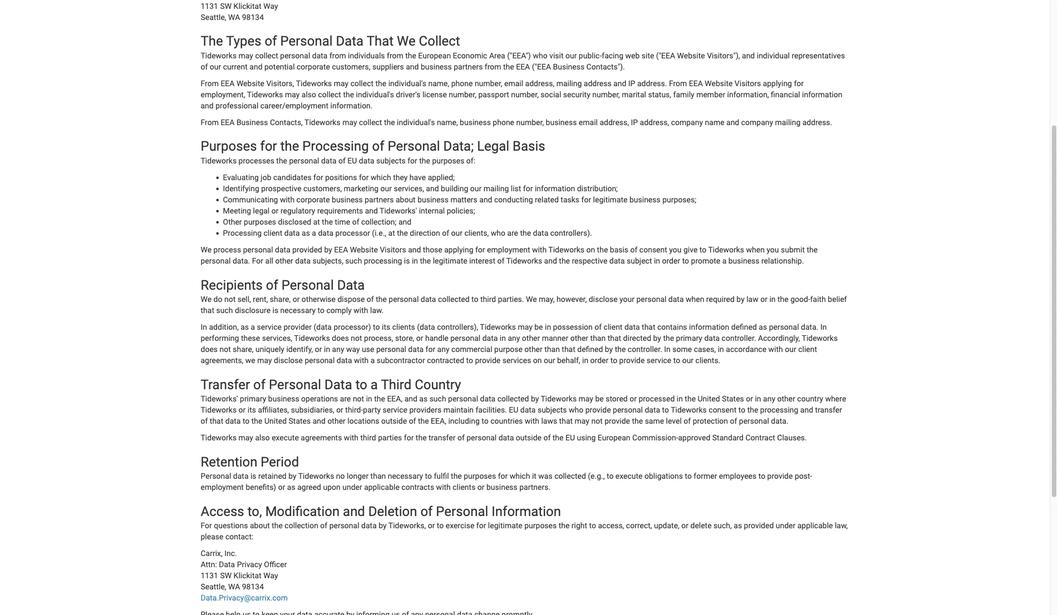Task type: vqa. For each thing, say whether or not it's contained in the screenshot.
'Account'
no



Task type: locate. For each thing, give the bounding box(es) containing it.
1 horizontal spatial clients
[[453, 483, 476, 492]]

execute inside retention period personal data is retained by tideworks no longer than necessary to fulfil the purposes for which it was collected (e.g., to execute obligations to former employees to provide post- employment benefits) or as agreed upon under applicable contracts with clients or business partners.
[[616, 472, 643, 481]]

personal inside purposes for the processing of personal data; legal basis tideworks processes the personal data of eu data subjects for the purposes of:
[[388, 138, 440, 154]]

personal up otherwise
[[282, 277, 334, 293]]

1131 inside "carrix, inc. attn: data privacy officer 1131 sw klickitat way seattle, wa 98134 data.privacy@carrix.com"
[[201, 572, 218, 581]]

1 horizontal spatial than
[[545, 345, 560, 354]]

may,
[[539, 295, 555, 304]]

personal inside transfer of personal data to a third country tideworks' primary business operations are not in the eea, and as such personal data collected by tideworks may be stored or processed in the united states or in any other country where tideworks or its affiliates, subsidiaries, or third-party service providers maintain facilities.  eu data subjects who provide personal data to tideworks consent to the processing and transfer of that data to the united states and other locations outside of the eea, including to countries with laws that may not provide the same level of protection of personal data.
[[269, 377, 321, 393]]

1 vertical spatial mailing
[[775, 118, 801, 127]]

2 sw from the top
[[220, 572, 232, 581]]

with inside "recipients of personal data we do not sell, rent, share, or otherwise dispose of the personal data collected to third parties.  we may, however, disclose your personal data when required by law or in the good-faith belief that such disclosure is necessary to comply with law."
[[354, 306, 368, 315]]

client down disclosed
[[264, 229, 282, 238]]

passport
[[478, 90, 509, 99]]

cases,
[[694, 345, 716, 354]]

legitimate
[[593, 195, 628, 204], [433, 256, 467, 266], [488, 522, 523, 531]]

2 vertical spatial mailing
[[484, 184, 509, 193]]

who inside transfer of personal data to a third country tideworks' primary business operations are not in the eea, and as such personal data collected by tideworks may be stored or processed in the united states or in any other country where tideworks or its affiliates, subsidiaries, or third-party service providers maintain facilities.  eu data subjects who provide personal data to tideworks consent to the processing and transfer of that data to the united states and other locations outside of the eea, including to countries with laws that may not provide the same level of protection of personal data.
[[569, 406, 583, 415]]

0 vertical spatial about
[[396, 195, 416, 204]]

1 horizontal spatial eea,
[[431, 417, 446, 426]]

2 wa from the top
[[228, 583, 240, 592]]

1 vertical spatial ("eea
[[532, 62, 551, 71]]

klickitat down privacy
[[234, 572, 261, 581]]

as inside retention period personal data is retained by tideworks no longer than necessary to fulfil the purposes for which it was collected (e.g., to execute obligations to former employees to provide post- employment benefits) or as agreed upon under applicable contracts with clients or business partners.
[[287, 483, 295, 492]]

or right stored
[[630, 395, 637, 404]]

commercial
[[451, 345, 492, 354]]

retention
[[201, 454, 257, 470]]

party
[[363, 406, 381, 415]]

1 vertical spatial klickitat
[[234, 572, 261, 581]]

0 horizontal spatial about
[[250, 522, 270, 531]]

0 horizontal spatial information
[[535, 184, 575, 193]]

with left laws
[[525, 417, 539, 426]]

ip inside from eea website visitors, tideworks may collect the individual's name, phone number, email address, mailing address and ip address.  from eea website visitors applying for employment, tideworks may also collect the individual's driver's license number, passport number, social security number, marital status, family member information, financial information and professional career/employment information.
[[628, 79, 635, 88]]

1 horizontal spatial applying
[[763, 79, 792, 88]]

clients inside retention period personal data is retained by tideworks no longer than necessary to fulfil the purposes for which it was collected (e.g., to execute obligations to former employees to provide post- employment benefits) or as agreed upon under applicable contracts with clients or business partners.
[[453, 483, 476, 492]]

1 horizontal spatial on
[[586, 245, 595, 255]]

purposes inside retention period personal data is retained by tideworks no longer than necessary to fulfil the purposes for which it was collected (e.g., to execute obligations to former employees to provide post- employment benefits) or as agreed upon under applicable contracts with clients or business partners.
[[464, 472, 496, 481]]

business down visit
[[553, 62, 585, 71]]

modification
[[265, 504, 340, 520]]

business up affiliates,
[[268, 395, 299, 404]]

direction
[[410, 229, 440, 238]]

its inside in addition, as a service provider (data processor) to its clients (data controllers), tideworks may be in possession of client data that contains information defined as personal data.  in performing these services, tideworks does not process, store, or handle personal data in any other manner other than that directed by the primary data controller.  accordingly, tideworks does not share, uniquely identify, or in any way use personal data for any commercial purpose other than that defined by the controller.  in some cases, in accordance with our client agreements, we may disclose personal data with a subcontractor contracted to provide services on our behalf, in order to provide service to our clients.
[[382, 323, 390, 332]]

subsidiaries,
[[291, 406, 334, 415]]

2 1131 from the top
[[201, 572, 218, 581]]

2 seattle, from the top
[[201, 583, 226, 592]]

order right subject
[[662, 256, 680, 266]]

united down affiliates,
[[264, 417, 287, 426]]

1 vertical spatial who
[[491, 229, 505, 238]]

1 klickitat from the top
[[234, 1, 261, 11]]

seattle, inside the 1131 sw klickitat way seattle, wa 98134
[[201, 13, 226, 22]]

sw inside the 1131 sw klickitat way seattle, wa 98134
[[220, 1, 232, 11]]

processing down (i.e.,
[[364, 256, 402, 266]]

order inside we process personal data provided by eea website visitors and those applying for employment with tideworks on the basis of consent you give to tideworks when you submit the personal data.  for all other data subjects, such processing is in the legitimate interest of tideworks and the respective data subject in order to promote a business relationship.
[[662, 256, 680, 266]]

0 vertical spatial is
[[404, 256, 410, 266]]

0 vertical spatial processing
[[364, 256, 402, 266]]

0 vertical spatial order
[[662, 256, 680, 266]]

0 horizontal spatial execute
[[272, 434, 299, 443]]

information inside the evaluating job candidates for positions for which they have applied; identifying prospective customers, marketing our services, and building our mailing list for information distribution; communicating with corporate business partners about business matters and conducting related tasks for legitimate business purposes; meeting legal or regulatory requirements and tideworks' internal policies; other purposes disclosed at the time of collection; and processing client data as a data processor (i.e., at the direction of our clients, who are the data controllers).
[[535, 184, 575, 193]]

use
[[362, 345, 374, 354]]

0 vertical spatial business
[[553, 62, 585, 71]]

0 horizontal spatial collected
[[438, 295, 470, 304]]

processing down other
[[223, 229, 262, 238]]

that
[[201, 306, 214, 315], [642, 323, 655, 332], [608, 334, 621, 343], [562, 345, 575, 354], [210, 417, 223, 426], [559, 417, 573, 426]]

1 vertical spatial employment
[[201, 483, 244, 492]]

which left they
[[371, 173, 391, 182]]

driver's
[[396, 90, 421, 99]]

tideworks' inside transfer of personal data to a third country tideworks' primary business operations are not in the eea, and as such personal data collected by tideworks may be stored or processed in the united states or in any other country where tideworks or its affiliates, subsidiaries, or third-party service providers maintain facilities.  eu data subjects who provide personal data to tideworks consent to the processing and transfer of that data to the united states and other locations outside of the eea, including to countries with laws that may not provide the same level of protection of personal data.
[[201, 395, 238, 404]]

0 vertical spatial 1131
[[201, 1, 218, 11]]

1 vertical spatial phone
[[493, 118, 514, 127]]

for up marketing
[[359, 173, 369, 182]]

outside up parties
[[381, 417, 407, 426]]

1131
[[201, 1, 218, 11], [201, 572, 218, 581]]

order right the behalf,
[[590, 356, 609, 365]]

a left 'third'
[[371, 377, 378, 393]]

0 horizontal spatial are
[[340, 395, 351, 404]]

than down possession
[[590, 334, 606, 343]]

any inside transfer of personal data to a third country tideworks' primary business operations are not in the eea, and as such personal data collected by tideworks may be stored or processed in the united states or in any other country where tideworks or its affiliates, subsidiaries, or third-party service providers maintain facilities.  eu data subjects who provide personal data to tideworks consent to the processing and transfer of that data to the united states and other locations outside of the eea, including to countries with laws that may not provide the same level of protection of personal data.
[[763, 395, 775, 404]]

controller. down the directed
[[628, 345, 662, 354]]

to up level
[[662, 406, 669, 415]]

0 vertical spatial clients
[[392, 323, 415, 332]]

from left individuals on the top left
[[329, 51, 346, 60]]

1 you from the left
[[669, 245, 682, 255]]

by up subjects,
[[324, 245, 332, 255]]

transfer down including
[[429, 434, 456, 443]]

visitors up information, at right
[[735, 79, 761, 88]]

1 vertical spatial order
[[590, 356, 609, 365]]

our left the current
[[210, 62, 221, 71]]

2 horizontal spatial is
[[404, 256, 410, 266]]

2 corporate from the top
[[296, 195, 330, 204]]

who left visit
[[533, 51, 548, 60]]

0 vertical spatial data.
[[233, 256, 250, 266]]

1 seattle, from the top
[[201, 13, 226, 22]]

data. inside we process personal data provided by eea website visitors and those applying for employment with tideworks on the basis of consent you give to tideworks when you submit the personal data.  for all other data subjects, such processing is in the legitimate interest of tideworks and the respective data subject in order to promote a business relationship.
[[233, 256, 250, 266]]

under inside the access to, modification and deletion of personal information for questions about the collection of personal data by tideworks, or to exercise for legitimate purposes the right to access, correct, update, or delete such, as provided under applicable law, please contact:
[[776, 522, 796, 531]]

corporate inside the evaluating job candidates for positions for which they have applied; identifying prospective customers, marketing our services, and building our mailing list for information distribution; communicating with corporate business partners about business matters and conducting related tasks for legitimate business purposes; meeting legal or regulatory requirements and tideworks' internal policies; other purposes disclosed at the time of collection; and processing client data as a data processor (i.e., at the direction of our clients, who are the data controllers).
[[296, 195, 330, 204]]

0 vertical spatial service
[[257, 323, 282, 332]]

1 horizontal spatial phone
[[493, 118, 514, 127]]

1 horizontal spatial information
[[689, 323, 729, 332]]

do
[[214, 295, 222, 304]]

2 vertical spatial data.
[[771, 417, 789, 426]]

0 vertical spatial disclose
[[589, 295, 618, 304]]

to right "employees" at the bottom of page
[[759, 472, 765, 481]]

eu up countries
[[509, 406, 518, 415]]

sell,
[[237, 295, 251, 304]]

access to, modification and deletion of personal information for questions about the collection of personal data by tideworks, or to exercise for legitimate purposes the right to access, correct, update, or delete such, as provided under applicable law, please contact:
[[201, 504, 848, 542]]

1 horizontal spatial visitors
[[735, 79, 761, 88]]

0 horizontal spatial is
[[250, 472, 256, 481]]

0 vertical spatial who
[[533, 51, 548, 60]]

0 horizontal spatial when
[[686, 295, 704, 304]]

1 horizontal spatial is
[[272, 306, 278, 315]]

about down to,
[[250, 522, 270, 531]]

1 horizontal spatial applicable
[[797, 522, 833, 531]]

visitors,
[[266, 79, 294, 88]]

and inside the access to, modification and deletion of personal information for questions about the collection of personal data by tideworks, or to exercise for legitimate purposes the right to access, correct, update, or delete such, as provided under applicable law, please contact:
[[343, 504, 365, 520]]

klickitat inside "carrix, inc. attn: data privacy officer 1131 sw klickitat way seattle, wa 98134 data.privacy@carrix.com"
[[234, 572, 261, 581]]

name, for business
[[437, 118, 458, 127]]

0 vertical spatial tideworks'
[[380, 206, 417, 216]]

legitimate inside the access to, modification and deletion of personal information for questions about the collection of personal data by tideworks, or to exercise for legitimate purposes the right to access, correct, update, or delete such, as provided under applicable law, please contact:
[[488, 522, 523, 531]]

1 98134 from the top
[[242, 13, 264, 22]]

0 vertical spatial applying
[[763, 79, 792, 88]]

2 98134 from the top
[[242, 583, 264, 592]]

who inside the types of personal data that we collect tideworks may collect personal data from individuals from the european economic area ("eea") who visit our public-facing web site ("eea website visitors"), and individual representatives of our current and potential corporate customers, suppliers and business partners from the eea ("eea business contacts").
[[533, 51, 548, 60]]

2 horizontal spatial such
[[430, 395, 446, 404]]

personal inside purposes for the processing of personal data; legal basis tideworks processes the personal data of eu data subjects for the purposes of:
[[289, 156, 319, 165]]

relationship.
[[761, 256, 804, 266]]

eu up positions
[[348, 156, 357, 165]]

disclose inside in addition, as a service provider (data processor) to its clients (data controllers), tideworks may be in possession of client data that contains information defined as personal data.  in performing these services, tideworks does not process, store, or handle personal data in any other manner other than that directed by the primary data controller.  accordingly, tideworks does not share, uniquely identify, or in any way use personal data for any commercial purpose other than that defined by the controller.  in some cases, in accordance with our client agreements, we may disclose personal data with a subcontractor contracted to provide services on our behalf, in order to provide service to our clients.
[[274, 356, 303, 365]]

2 (data from the left
[[417, 323, 435, 332]]

1 horizontal spatial eu
[[509, 406, 518, 415]]

carrix,
[[201, 549, 223, 559]]

1 sw from the top
[[220, 1, 232, 11]]

0 horizontal spatial tideworks'
[[201, 395, 238, 404]]

tideworks' down transfer
[[201, 395, 238, 404]]

personal up "exercise"
[[436, 504, 488, 520]]

they
[[393, 173, 408, 182]]

law
[[747, 295, 759, 304]]

data down inc.
[[219, 561, 235, 570]]

also
[[302, 90, 316, 99], [255, 434, 270, 443]]

legal
[[477, 138, 509, 154]]

0 horizontal spatial its
[[248, 406, 256, 415]]

individual's
[[388, 79, 426, 88], [356, 90, 394, 99], [397, 118, 435, 127]]

information
[[802, 90, 842, 99], [535, 184, 575, 193], [689, 323, 729, 332]]

is inside retention period personal data is retained by tideworks no longer than necessary to fulfil the purposes for which it was collected (e.g., to execute obligations to former employees to provide post- employment benefits) or as agreed upon under applicable contracts with clients or business partners.
[[250, 472, 256, 481]]

0 vertical spatial corporate
[[297, 62, 330, 71]]

or right identify,
[[315, 345, 322, 354]]

longer
[[347, 472, 369, 481]]

current
[[223, 62, 248, 71]]

0 vertical spatial when
[[746, 245, 765, 255]]

some
[[673, 345, 692, 354]]

processing inside purposes for the processing of personal data; legal basis tideworks processes the personal data of eu data subjects for the purposes of:
[[302, 138, 369, 154]]

including
[[448, 417, 480, 426]]

tasks
[[561, 195, 579, 204]]

1 vertical spatial transfer
[[429, 434, 456, 443]]

using
[[577, 434, 596, 443]]

tideworks down career/employment
[[305, 118, 340, 127]]

individual's for phone
[[388, 79, 426, 88]]

share, inside in addition, as a service provider (data processor) to its clients (data controllers), tideworks may be in possession of client data that contains information defined as personal data.  in performing these services, tideworks does not process, store, or handle personal data in any other manner other than that directed by the primary data controller.  accordingly, tideworks does not share, uniquely identify, or in any way use personal data for any commercial purpose other than that defined by the controller.  in some cases, in accordance with our client agreements, we may disclose personal data with a subcontractor contracted to provide services on our behalf, in order to provide service to our clients.
[[233, 345, 254, 354]]

for inside we process personal data provided by eea website visitors and those applying for employment with tideworks on the basis of consent you give to tideworks when you submit the personal data.  for all other data subjects, such processing is in the legitimate interest of tideworks and the respective data subject in order to promote a business relationship.
[[252, 256, 263, 266]]

eu
[[348, 156, 357, 165], [509, 406, 518, 415], [566, 434, 575, 443]]

in
[[412, 256, 418, 266], [654, 256, 660, 266], [769, 295, 776, 304], [545, 323, 551, 332], [500, 334, 506, 343], [324, 345, 330, 354], [718, 345, 724, 354], [582, 356, 588, 365], [366, 395, 372, 404], [677, 395, 683, 404], [755, 395, 761, 404]]

personal up store, on the bottom of page
[[389, 295, 419, 304]]

to,
[[248, 504, 262, 520]]

0 horizontal spatial email
[[504, 79, 523, 88]]

1 wa from the top
[[228, 13, 240, 22]]

corporate up regulatory
[[296, 195, 330, 204]]

business
[[553, 62, 585, 71], [237, 118, 268, 127]]

1 company from the left
[[671, 118, 703, 127]]

0 vertical spatial eu
[[348, 156, 357, 165]]

you
[[669, 245, 682, 255], [767, 245, 779, 255]]

provided inside the access to, modification and deletion of personal information for questions about the collection of personal data by tideworks, or to exercise for legitimate purposes the right to access, correct, update, or delete such, as provided under applicable law, please contact:
[[744, 522, 774, 531]]

for inside in addition, as a service provider (data processor) to its clients (data controllers), tideworks may be in possession of client data that contains information defined as personal data.  in performing these services, tideworks does not process, store, or handle personal data in any other manner other than that directed by the primary data controller.  accordingly, tideworks does not share, uniquely identify, or in any way use personal data for any commercial purpose other than that defined by the controller.  in some cases, in accordance with our client agreements, we may disclose personal data with a subcontractor contracted to provide services on our behalf, in order to provide service to our clients.
[[426, 345, 435, 354]]

are inside transfer of personal data to a third country tideworks' primary business operations are not in the eea, and as such personal data collected by tideworks may be stored or processed in the united states or in any other country where tideworks or its affiliates, subsidiaries, or third-party service providers maintain facilities.  eu data subjects who provide personal data to tideworks consent to the processing and transfer of that data to the united states and other locations outside of the eea, including to countries with laws that may not provide the same level of protection of personal data.
[[340, 395, 351, 404]]

1 vertical spatial at
[[388, 229, 395, 238]]

1 horizontal spatial controller.
[[722, 334, 756, 343]]

email inside from eea website visitors, tideworks may collect the individual's name, phone number, email address, mailing address and ip address.  from eea website visitors applying for employment, tideworks may also collect the individual's driver's license number, passport number, social security number, marital status, family member information, financial information and professional career/employment information.
[[504, 79, 523, 88]]

personal up 'all'
[[243, 245, 273, 255]]

deletion
[[368, 504, 417, 520]]

0 vertical spatial for
[[252, 256, 263, 266]]

or left the partners.
[[477, 483, 485, 492]]

locations
[[347, 417, 379, 426]]

a inside the evaluating job candidates for positions for which they have applied; identifying prospective customers, marketing our services, and building our mailing list for information distribution; communicating with corporate business partners about business matters and conducting related tasks for legitimate business purposes; meeting legal or regulatory requirements and tideworks' internal policies; other purposes disclosed at the time of collection; and processing client data as a data processor (i.e., at the direction of our clients, who are the data controllers).
[[312, 229, 316, 238]]

1 vertical spatial subjects
[[538, 406, 567, 415]]

be inside transfer of personal data to a third country tideworks' primary business operations are not in the eea, and as such personal data collected by tideworks may be stored or processed in the united states or in any other country where tideworks or its affiliates, subsidiaries, or third-party service providers maintain facilities.  eu data subjects who provide personal data to tideworks consent to the processing and transfer of that data to the united states and other locations outside of the eea, including to countries with laws that may not provide the same level of protection of personal data.
[[595, 395, 604, 404]]

suppliers
[[372, 62, 404, 71]]

legitimate down those
[[433, 256, 467, 266]]

tideworks may also execute agreements with third parties for the transfer of personal data outside of the eu using european commission-approved standard contract clauses.
[[201, 434, 807, 443]]

for inside retention period personal data is retained by tideworks no longer than necessary to fulfil the purposes for which it was collected (e.g., to execute obligations to former employees to provide post- employment benefits) or as agreed upon under applicable contracts with clients or business partners.
[[498, 472, 508, 481]]

1 horizontal spatial data.
[[771, 417, 789, 426]]

0 horizontal spatial employment
[[201, 483, 244, 492]]

0 horizontal spatial applicable
[[364, 483, 400, 492]]

that down do
[[201, 306, 214, 315]]

is inside we process personal data provided by eea website visitors and those applying for employment with tideworks on the basis of consent you give to tideworks when you submit the personal data.  for all other data subjects, such processing is in the legitimate interest of tideworks and the respective data subject in order to promote a business relationship.
[[404, 256, 410, 266]]

commission-
[[632, 434, 678, 443]]

job
[[261, 173, 271, 182]]

fulfil
[[434, 472, 449, 481]]

0 horizontal spatial under
[[342, 483, 362, 492]]

1 vertical spatial way
[[263, 572, 278, 581]]

0 vertical spatial execute
[[272, 434, 299, 443]]

conducting
[[494, 195, 533, 204]]

order
[[662, 256, 680, 266], [590, 356, 609, 365]]

1 horizontal spatial also
[[302, 90, 316, 99]]

0 horizontal spatial disclose
[[274, 356, 303, 365]]

operations
[[301, 395, 338, 404]]

recipients of personal data we do not sell, rent, share, or otherwise dispose of the personal data collected to third parties.  we may, however, disclose your personal data when required by law or in the good-faith belief that such disclosure is necessary to comply with law.
[[201, 277, 847, 315]]

information up cases,
[[689, 323, 729, 332]]

subjects inside purposes for the processing of personal data; legal basis tideworks processes the personal data of eu data subjects for the purposes of:
[[376, 156, 406, 165]]

addition,
[[209, 323, 239, 332]]

98134 inside the 1131 sw klickitat way seattle, wa 98134
[[242, 13, 264, 22]]

address, down status,
[[640, 118, 669, 127]]

1 horizontal spatial mailing
[[556, 79, 582, 88]]

0 horizontal spatial company
[[671, 118, 703, 127]]

0 horizontal spatial processing
[[223, 229, 262, 238]]

mailing left list
[[484, 184, 509, 193]]

or
[[271, 206, 279, 216], [293, 295, 300, 304], [760, 295, 768, 304], [416, 334, 423, 343], [315, 345, 322, 354], [630, 395, 637, 404], [746, 395, 753, 404], [239, 406, 246, 415], [336, 406, 343, 415], [278, 483, 285, 492], [477, 483, 485, 492], [428, 522, 435, 531], [681, 522, 689, 531]]

2 horizontal spatial eu
[[566, 434, 575, 443]]

address.
[[637, 79, 667, 88], [802, 118, 832, 127]]

applying inside from eea website visitors, tideworks may collect the individual's name, phone number, email address, mailing address and ip address.  from eea website visitors applying for employment, tideworks may also collect the individual's driver's license number, passport number, social security number, marital status, family member information, financial information and professional career/employment information.
[[763, 79, 792, 88]]

2 vertical spatial who
[[569, 406, 583, 415]]

way inside the 1131 sw klickitat way seattle, wa 98134
[[263, 1, 278, 11]]

seattle, inside "carrix, inc. attn: data privacy officer 1131 sw klickitat way seattle, wa 98134 data.privacy@carrix.com"
[[201, 583, 226, 592]]

2 vertical spatial such
[[430, 395, 446, 404]]

1 way from the top
[[263, 1, 278, 11]]

individual's up 'driver's' at the top of page
[[388, 79, 426, 88]]

at down regulatory
[[313, 218, 320, 227]]

2 horizontal spatial address,
[[640, 118, 669, 127]]

and
[[742, 51, 755, 60], [250, 62, 262, 71], [406, 62, 419, 71], [613, 79, 626, 88], [201, 101, 214, 110], [726, 118, 739, 127], [426, 184, 439, 193], [479, 195, 492, 204], [365, 206, 378, 216], [399, 218, 411, 227], [408, 245, 421, 255], [544, 256, 557, 266], [404, 395, 417, 404], [800, 406, 813, 415], [313, 417, 326, 426], [343, 504, 365, 520]]

disclose inside "recipients of personal data we do not sell, rent, share, or otherwise dispose of the personal data collected to third parties.  we may, however, disclose your personal data when required by law or in the good-faith belief that such disclosure is necessary to comply with law."
[[589, 295, 618, 304]]

country
[[797, 395, 823, 404]]

data for transfer
[[325, 377, 352, 393]]

employment,
[[201, 90, 245, 99]]

our left the behalf,
[[544, 356, 555, 365]]

0 vertical spatial under
[[342, 483, 362, 492]]

may
[[239, 51, 253, 60], [334, 79, 349, 88], [285, 90, 300, 99], [342, 118, 357, 127], [518, 323, 533, 332], [257, 356, 272, 365], [579, 395, 593, 404], [575, 417, 589, 426], [239, 434, 253, 443]]

0 horizontal spatial necessary
[[280, 306, 316, 315]]

which inside the evaluating job candidates for positions for which they have applied; identifying prospective customers, marketing our services, and building our mailing list for information distribution; communicating with corporate business partners about business matters and conducting related tasks for legitimate business purposes; meeting legal or regulatory requirements and tideworks' internal policies; other purposes disclosed at the time of collection; and processing client data as a data processor (i.e., at the direction of our clients, who are the data controllers).
[[371, 173, 391, 182]]

email down security
[[579, 118, 598, 127]]

on inside we process personal data provided by eea website visitors and those applying for employment with tideworks on the basis of consent you give to tideworks when you submit the personal data.  for all other data subjects, such processing is in the legitimate interest of tideworks and the respective data subject in order to promote a business relationship.
[[586, 245, 595, 255]]

applicable up deletion
[[364, 483, 400, 492]]

correct,
[[626, 522, 652, 531]]

2 way from the top
[[263, 572, 278, 581]]

in left way
[[324, 345, 330, 354]]

eea inside the types of personal data that we collect tideworks may collect personal data from individuals from the european economic area ("eea") who visit our public-facing web site ("eea website visitors"), and individual representatives of our current and potential corporate customers, suppliers and business partners from the eea ("eea business contacts").
[[516, 62, 530, 71]]

order inside in addition, as a service provider (data processor) to its clients (data controllers), tideworks may be in possession of client data that contains information defined as personal data.  in performing these services, tideworks does not process, store, or handle personal data in any other manner other than that directed by the primary data controller.  accordingly, tideworks does not share, uniquely identify, or in any way use personal data for any commercial purpose other than that defined by the controller.  in some cases, in accordance with our client agreements, we may disclose personal data with a subcontractor contracted to provide services on our behalf, in order to provide service to our clients.
[[590, 356, 609, 365]]

0 vertical spatial than
[[590, 334, 606, 343]]

mailing
[[556, 79, 582, 88], [775, 118, 801, 127], [484, 184, 509, 193]]

1 vertical spatial such
[[216, 306, 233, 315]]

no
[[336, 472, 345, 481]]

address,
[[525, 79, 554, 88], [600, 118, 629, 127], [640, 118, 669, 127]]

benefits)
[[246, 483, 276, 492]]

from for from eea business contacts, tideworks may collect the individual's name, business phone number, business email address, ip address, company name and company mailing address.
[[201, 118, 219, 127]]

1 horizontal spatial are
[[507, 229, 518, 238]]

may up information.
[[334, 79, 349, 88]]

data inside transfer of personal data to a third country tideworks' primary business operations are not in the eea, and as such personal data collected by tideworks may be stored or processed in the united states or in any other country where tideworks or its affiliates, subsidiaries, or third-party service providers maintain facilities.  eu data subjects who provide personal data to tideworks consent to the processing and transfer of that data to the united states and other locations outside of the eea, including to countries with laws that may not provide the same level of protection of personal data.
[[325, 377, 352, 393]]

processing
[[302, 138, 369, 154], [223, 229, 262, 238]]

customers,
[[332, 62, 370, 71], [303, 184, 342, 193]]

directed
[[623, 334, 651, 343]]

business inside the types of personal data that we collect tideworks may collect personal data from individuals from the european economic area ("eea") who visit our public-facing web site ("eea website visitors"), and individual representatives of our current and potential corporate customers, suppliers and business partners from the eea ("eea business contacts").
[[553, 62, 585, 71]]

related
[[535, 195, 559, 204]]

not up using
[[591, 417, 603, 426]]

purposes down data; at the top
[[432, 156, 464, 165]]

are up we process personal data provided by eea website visitors and those applying for employment with tideworks on the basis of consent you give to tideworks when you submit the personal data.  for all other data subjects, such processing is in the legitimate interest of tideworks and the respective data subject in order to promote a business relationship.
[[507, 229, 518, 238]]

in
[[201, 323, 207, 332], [820, 323, 827, 332], [664, 345, 671, 354]]

name, inside from eea website visitors, tideworks may collect the individual's name, phone number, email address, mailing address and ip address.  from eea website visitors applying for employment, tideworks may also collect the individual's driver's license number, passport number, social security number, marital status, family member information, financial information and professional career/employment information.
[[428, 79, 449, 88]]

purposes inside the evaluating job candidates for positions for which they have applied; identifying prospective customers, marketing our services, and building our mailing list for information distribution; communicating with corporate business partners about business matters and conducting related tasks for legitimate business purposes; meeting legal or regulatory requirements and tideworks' internal policies; other purposes disclosed at the time of collection; and processing client data as a data processor (i.e., at the direction of our clients, who are the data controllers).
[[244, 218, 276, 227]]

which inside retention period personal data is retained by tideworks no longer than necessary to fulfil the purposes for which it was collected (e.g., to execute obligations to former employees to provide post- employment benefits) or as agreed upon under applicable contracts with clients or business partners.
[[510, 472, 530, 481]]

2 company from the left
[[741, 118, 773, 127]]

country
[[415, 377, 461, 393]]

or down the retained
[[278, 483, 285, 492]]

1 corporate from the top
[[297, 62, 330, 71]]

career/employment
[[260, 101, 328, 110]]

1131 inside the 1131 sw klickitat way seattle, wa 98134
[[201, 1, 218, 11]]

0 vertical spatial phone
[[451, 79, 473, 88]]

tideworks inside purposes for the processing of personal data; legal basis tideworks processes the personal data of eu data subjects for the purposes of:
[[201, 156, 237, 165]]

for
[[794, 79, 804, 88], [260, 138, 277, 154], [408, 156, 417, 165], [313, 173, 323, 182], [359, 173, 369, 182], [523, 184, 533, 193], [581, 195, 591, 204], [475, 245, 485, 255], [426, 345, 435, 354], [404, 434, 414, 443], [498, 472, 508, 481], [476, 522, 486, 531]]

0 vertical spatial name,
[[428, 79, 449, 88]]

under down longer
[[342, 483, 362, 492]]

share, right rent,
[[270, 295, 291, 304]]

with
[[280, 195, 295, 204], [532, 245, 547, 255], [354, 306, 368, 315], [768, 345, 783, 354], [354, 356, 369, 365], [525, 417, 539, 426], [344, 434, 359, 443], [436, 483, 451, 492]]

for up please
[[201, 522, 212, 531]]

of inside in addition, as a service provider (data processor) to its clients (data controllers), tideworks may be in possession of client data that contains information defined as personal data.  in performing these services, tideworks does not process, store, or handle personal data in any other manner other than that directed by the primary data controller.  accordingly, tideworks does not share, uniquely identify, or in any way use personal data for any commercial purpose other than that defined by the controller.  in some cases, in accordance with our client agreements, we may disclose personal data with a subcontractor contracted to provide services on our behalf, in order to provide service to our clients.
[[595, 323, 602, 332]]

phone down economic
[[451, 79, 473, 88]]

processing inside we process personal data provided by eea website visitors and those applying for employment with tideworks on the basis of consent you give to tideworks when you submit the personal data.  for all other data subjects, such processing is in the legitimate interest of tideworks and the respective data subject in order to promote a business relationship.
[[364, 256, 402, 266]]

for up processes
[[260, 138, 277, 154]]

uniquely
[[255, 345, 284, 354]]

be up the manner
[[535, 323, 543, 332]]

processing up clauses.
[[760, 406, 798, 415]]

partners
[[454, 62, 483, 71], [365, 195, 394, 204]]

company left name
[[671, 118, 703, 127]]

0 vertical spatial wa
[[228, 13, 240, 22]]

for inside the access to, modification and deletion of personal information for questions about the collection of personal data by tideworks, or to exercise for legitimate purposes the right to access, correct, update, or delete such, as provided under applicable law, please contact:
[[201, 522, 212, 531]]

on inside in addition, as a service provider (data processor) to its clients (data controllers), tideworks may be in possession of client data that contains information defined as personal data.  in performing these services, tideworks does not process, store, or handle personal data in any other manner other than that directed by the primary data controller.  accordingly, tideworks does not share, uniquely identify, or in any way use personal data for any commercial purpose other than that defined by the controller.  in some cases, in accordance with our client agreements, we may disclose personal data with a subcontractor contracted to provide services on our behalf, in order to provide service to our clients.
[[533, 356, 542, 365]]

on right services
[[533, 356, 542, 365]]

0 horizontal spatial be
[[535, 323, 543, 332]]

mailing up security
[[556, 79, 582, 88]]

with inside the evaluating job candidates for positions for which they have applied; identifying prospective customers, marketing our services, and building our mailing list for information distribution; communicating with corporate business partners about business matters and conducting related tasks for legitimate business purposes; meeting legal or regulatory requirements and tideworks' internal policies; other purposes disclosed at the time of collection; and processing client data as a data processor (i.e., at the direction of our clients, who are the data controllers).
[[280, 195, 295, 204]]

address, inside from eea website visitors, tideworks may collect the individual's name, phone number, email address, mailing address and ip address.  from eea website visitors applying for employment, tideworks may also collect the individual's driver's license number, passport number, social security number, marital status, family member information, financial information and professional career/employment information.
[[525, 79, 554, 88]]

from up family
[[669, 79, 687, 88]]

necessary inside retention period personal data is retained by tideworks no longer than necessary to fulfil the purposes for which it was collected (e.g., to execute obligations to former employees to provide post- employment benefits) or as agreed upon under applicable contracts with clients or business partners.
[[388, 472, 423, 481]]

in right cases,
[[718, 345, 724, 354]]

0 vertical spatial customers,
[[332, 62, 370, 71]]

0 horizontal spatial legitimate
[[433, 256, 467, 266]]

transfer inside transfer of personal data to a third country tideworks' primary business operations are not in the eea, and as such personal data collected by tideworks may be stored or processed in the united states or in any other country where tideworks or its affiliates, subsidiaries, or third-party service providers maintain facilities.  eu data subjects who provide personal data to tideworks consent to the processing and transfer of that data to the united states and other locations outside of the eea, including to countries with laws that may not provide the same level of protection of personal data.
[[815, 406, 842, 415]]

0 horizontal spatial defined
[[577, 345, 603, 354]]

third left 'parties.'
[[480, 295, 496, 304]]

contract
[[746, 434, 775, 443]]

in left "some"
[[664, 345, 671, 354]]

website up member
[[705, 79, 733, 88]]

and right suppliers
[[406, 62, 419, 71]]

handle
[[425, 334, 449, 343]]

1 vertical spatial name,
[[437, 118, 458, 127]]

legitimate down information
[[488, 522, 523, 531]]

0 vertical spatial which
[[371, 173, 391, 182]]

client down the your
[[604, 323, 623, 332]]

1 1131 from the top
[[201, 1, 218, 11]]

1 horizontal spatial transfer
[[815, 406, 842, 415]]

for left positions
[[313, 173, 323, 182]]

as up accordingly,
[[759, 323, 767, 332]]

to
[[700, 245, 706, 255], [682, 256, 689, 266], [472, 295, 478, 304], [318, 306, 324, 315], [373, 323, 380, 332], [466, 356, 473, 365], [610, 356, 617, 365], [673, 356, 680, 365], [355, 377, 367, 393], [662, 406, 669, 415], [738, 406, 745, 415], [243, 417, 250, 426], [482, 417, 489, 426], [425, 472, 432, 481], [607, 472, 614, 481], [685, 472, 692, 481], [759, 472, 765, 481], [437, 522, 444, 531], [589, 522, 596, 531]]

other left the manner
[[522, 334, 540, 343]]

applicable
[[364, 483, 400, 492], [797, 522, 833, 531]]

data up operations
[[325, 377, 352, 393]]

0 horizontal spatial order
[[590, 356, 609, 365]]

those
[[423, 245, 442, 255]]

collected inside retention period personal data is retained by tideworks no longer than necessary to fulfil the purposes for which it was collected (e.g., to execute obligations to former employees to provide post- employment benefits) or as agreed upon under applicable contracts with clients or business partners.
[[554, 472, 586, 481]]

tideworks inside retention period personal data is retained by tideworks no longer than necessary to fulfil the purposes for which it was collected (e.g., to execute obligations to former employees to provide post- employment benefits) or as agreed upon under applicable contracts with clients or business partners.
[[298, 472, 334, 481]]

processed
[[639, 395, 675, 404]]

0 vertical spatial provided
[[292, 245, 322, 255]]

as inside the access to, modification and deletion of personal information for questions about the collection of personal data by tideworks, or to exercise for legitimate purposes the right to access, correct, update, or delete such, as provided under applicable law, please contact:
[[734, 522, 742, 531]]

not up third-
[[353, 395, 364, 404]]

partners inside the evaluating job candidates for positions for which they have applied; identifying prospective customers, marketing our services, and building our mailing list for information distribution; communicating with corporate business partners about business matters and conducting related tasks for legitimate business purposes; meeting legal or regulatory requirements and tideworks' internal policies; other purposes disclosed at the time of collection; and processing client data as a data processor (i.e., at the direction of our clients, who are the data controllers).
[[365, 195, 394, 204]]

purposes for the processing of personal data; legal basis tideworks processes the personal data of eu data subjects for the purposes of:
[[201, 138, 545, 165]]

its inside transfer of personal data to a third country tideworks' primary business operations are not in the eea, and as such personal data collected by tideworks may be stored or processed in the united states or in any other country where tideworks or its affiliates, subsidiaries, or third-party service providers maintain facilities.  eu data subjects who provide personal data to tideworks consent to the processing and transfer of that data to the united states and other locations outside of the eea, including to countries with laws that may not provide the same level of protection of personal data.
[[248, 406, 256, 415]]

data inside "carrix, inc. attn: data privacy officer 1131 sw klickitat way seattle, wa 98134 data.privacy@carrix.com"
[[219, 561, 235, 570]]

than down the manner
[[545, 345, 560, 354]]

visitors inside we process personal data provided by eea website visitors and those applying for employment with tideworks on the basis of consent you give to tideworks when you submit the personal data.  for all other data subjects, such processing is in the legitimate interest of tideworks and the respective data subject in order to promote a business relationship.
[[380, 245, 406, 255]]

2 klickitat from the top
[[234, 572, 261, 581]]

also up career/employment
[[302, 90, 316, 99]]

subjects inside transfer of personal data to a third country tideworks' primary business operations are not in the eea, and as such personal data collected by tideworks may be stored or processed in the united states or in any other country where tideworks or its affiliates, subsidiaries, or third-party service providers maintain facilities.  eu data subjects who provide personal data to tideworks consent to the processing and transfer of that data to the united states and other locations outside of the eea, including to countries with laws that may not provide the same level of protection of personal data.
[[538, 406, 567, 415]]

information inside in addition, as a service provider (data processor) to its clients (data controllers), tideworks may be in possession of client data that contains information defined as personal data.  in performing these services, tideworks does not process, store, or handle personal data in any other manner other than that directed by the primary data controller.  accordingly, tideworks does not share, uniquely identify, or in any way use personal data for any commercial purpose other than that defined by the controller.  in some cases, in accordance with our client agreements, we may disclose personal data with a subcontractor contracted to provide services on our behalf, in order to provide service to our clients.
[[689, 323, 729, 332]]

clients
[[392, 323, 415, 332], [453, 483, 476, 492]]

tideworks' up collection;
[[380, 206, 417, 216]]

by inside we process personal data provided by eea website visitors and those applying for employment with tideworks on the basis of consent you give to tideworks when you submit the personal data.  for all other data subjects, such processing is in the legitimate interest of tideworks and the respective data subject in order to promote a business relationship.
[[324, 245, 332, 255]]

0 vertical spatial processing
[[302, 138, 369, 154]]

other down possession
[[570, 334, 588, 343]]

to down otherwise
[[318, 306, 324, 315]]

0 vertical spatial outside
[[381, 417, 407, 426]]

0 horizontal spatial than
[[370, 472, 386, 481]]

you left give
[[669, 245, 682, 255]]

personal up have
[[388, 138, 440, 154]]

0 vertical spatial subjects
[[376, 156, 406, 165]]

personal up the potential
[[280, 33, 333, 49]]



Task type: describe. For each thing, give the bounding box(es) containing it.
personal inside the types of personal data that we collect tideworks may collect personal data from individuals from the european economic area ("eea") who visit our public-facing web site ("eea website visitors"), and individual representatives of our current and potential corporate customers, suppliers and business partners from the eea ("eea business contacts").
[[280, 51, 310, 60]]

employment inside we process personal data provided by eea website visitors and those applying for employment with tideworks on the basis of consent you give to tideworks when you submit the personal data.  for all other data subjects, such processing is in the legitimate interest of tideworks and the respective data subject in order to promote a business relationship.
[[487, 245, 530, 255]]

subject
[[627, 256, 652, 266]]

to down facilities.
[[482, 417, 489, 426]]

privacy
[[237, 561, 262, 570]]

subjects,
[[313, 256, 343, 266]]

when inside "recipients of personal data we do not sell, rent, share, or otherwise dispose of the personal data collected to third parties.  we may, however, disclose your personal data when required by law or in the good-faith belief that such disclosure is necessary to comply with law."
[[686, 295, 704, 304]]

that right laws
[[559, 417, 573, 426]]

member
[[696, 90, 725, 99]]

please
[[201, 533, 223, 542]]

of right level
[[684, 417, 691, 426]]

personal down process
[[201, 256, 231, 266]]

data inside retention period personal data is retained by tideworks no longer than necessary to fulfil the purposes for which it was collected (e.g., to execute obligations to former employees to provide post- employment benefits) or as agreed upon under applicable contracts with clients or business partners.
[[233, 472, 249, 481]]

distribution;
[[577, 184, 618, 193]]

time
[[335, 218, 350, 227]]

or right tideworks,
[[428, 522, 435, 531]]

1 horizontal spatial address,
[[600, 118, 629, 127]]

collected inside transfer of personal data to a third country tideworks' primary business operations are not in the eea, and as such personal data collected by tideworks may be stored or processed in the united states or in any other country where tideworks or its affiliates, subsidiaries, or third-party service providers maintain facilities.  eu data subjects who provide personal data to tideworks consent to the processing and transfer of that data to the united states and other locations outside of the eea, including to countries with laws that may not provide the same level of protection of personal data.
[[497, 395, 529, 404]]

name, for phone
[[428, 79, 449, 88]]

1 horizontal spatial at
[[388, 229, 395, 238]]

that up the behalf,
[[562, 345, 575, 354]]

0 vertical spatial ("eea
[[656, 51, 675, 60]]

policies;
[[447, 206, 475, 216]]

personal inside "recipients of personal data we do not sell, rent, share, or otherwise dispose of the personal data collected to third parties.  we may, however, disclose your personal data when required by law or in the good-faith belief that such disclosure is necessary to comply with law."
[[282, 277, 334, 293]]

applying inside we process personal data provided by eea website visitors and those applying for employment with tideworks on the basis of consent you give to tideworks when you submit the personal data.  for all other data subjects, such processing is in the legitimate interest of tideworks and the respective data subject in order to promote a business relationship.
[[444, 245, 473, 255]]

partners.
[[519, 483, 551, 492]]

other up services
[[525, 345, 543, 354]]

status,
[[648, 90, 671, 99]]

wa inside the 1131 sw klickitat way seattle, wa 98134
[[228, 13, 240, 22]]

area
[[489, 51, 505, 60]]

business up internal
[[418, 195, 449, 204]]

in right the behalf,
[[582, 356, 588, 365]]

access,
[[598, 522, 624, 531]]

who inside the evaluating job candidates for positions for which they have applied; identifying prospective customers, marketing our services, and building our mailing list for information distribution; communicating with corporate business partners about business matters and conducting related tasks for legitimate business purposes; meeting legal or regulatory requirements and tideworks' internal policies; other purposes disclosed at the time of collection; and processing client data as a data processor (i.e., at the direction of our clients, who are the data controllers).
[[491, 229, 505, 238]]

provider
[[284, 323, 312, 332]]

accordance
[[726, 345, 767, 354]]

tideworks up level
[[671, 406, 707, 415]]

may down uniquely
[[257, 356, 272, 365]]

collected inside "recipients of personal data we do not sell, rent, share, or otherwise dispose of the personal data collected to third parties.  we may, however, disclose your personal data when required by law or in the good-faith belief that such disclosure is necessary to comply with law."
[[438, 295, 470, 304]]

a up "these"
[[251, 323, 255, 332]]

be inside in addition, as a service provider (data processor) to its clients (data controllers), tideworks may be in possession of client data that contains information defined as personal data.  in performing these services, tideworks does not process, store, or handle personal data in any other manner other than that directed by the primary data controller.  accordingly, tideworks does not share, uniquely identify, or in any way use personal data for any commercial purpose other than that defined by the controller.  in some cases, in accordance with our client agreements, we may disclose personal data with a subcontractor contracted to provide services on our behalf, in order to provide service to our clients.
[[535, 323, 543, 332]]

data.privacy@carrix.com link
[[201, 594, 288, 603]]

or up contract on the bottom
[[746, 395, 753, 404]]

tideworks down faith
[[802, 334, 838, 343]]

partners inside the types of personal data that we collect tideworks may collect personal data from individuals from the european economic area ("eea") who visit our public-facing web site ("eea website visitors"), and individual representatives of our current and potential corporate customers, suppliers and business partners from the eea ("eea business contacts").
[[454, 62, 483, 71]]

by inside transfer of personal data to a third country tideworks' primary business operations are not in the eea, and as such personal data collected by tideworks may be stored or processed in the united states or in any other country where tideworks or its affiliates, subsidiaries, or third-party service providers maintain facilities.  eu data subjects who provide personal data to tideworks consent to the processing and transfer of that data to the united states and other locations outside of the eea, including to countries with laws that may not provide the same level of protection of personal data.
[[531, 395, 539, 404]]

to left fulfil
[[425, 472, 432, 481]]

of right interest
[[497, 256, 504, 266]]

with down 'locations'
[[344, 434, 359, 443]]

tideworks down transfer
[[201, 406, 237, 415]]

in up level
[[677, 395, 683, 404]]

process
[[214, 245, 241, 255]]

eea up employment,
[[221, 79, 235, 88]]

2 horizontal spatial in
[[820, 323, 827, 332]]

corporate inside the types of personal data that we collect tideworks may collect personal data from individuals from the european economic area ("eea") who visit our public-facing web site ("eea website visitors"), and individual representatives of our current and potential corporate customers, suppliers and business partners from the eea ("eea business contacts").
[[297, 62, 330, 71]]

representatives
[[792, 51, 845, 60]]

business down social
[[546, 118, 577, 127]]

by inside "recipients of personal data we do not sell, rent, share, or otherwise dispose of the personal data collected to third parties.  we may, however, disclose your personal data when required by law or in the good-faith belief that such disclosure is necessary to comply with law."
[[737, 295, 745, 304]]

to up third-
[[355, 377, 367, 393]]

about inside the evaluating job candidates for positions for which they have applied; identifying prospective customers, marketing our services, and building our mailing list for information distribution; communicating with corporate business partners about business matters and conducting related tasks for legitimate business purposes; meeting legal or regulatory requirements and tideworks' internal policies; other purposes disclosed at the time of collection; and processing client data as a data processor (i.e., at the direction of our clients, who are the data controllers).
[[396, 195, 416, 204]]

number, right "license"
[[449, 90, 476, 99]]

2 vertical spatial client
[[798, 345, 817, 354]]

respective
[[572, 256, 607, 266]]

as up "these"
[[241, 323, 249, 332]]

with down accordingly,
[[768, 345, 783, 354]]

0 horizontal spatial states
[[289, 417, 311, 426]]

provide inside retention period personal data is retained by tideworks no longer than necessary to fulfil the purposes for which it was collected (e.g., to execute obligations to former employees to provide post- employment benefits) or as agreed upon under applicable contracts with clients or business partners.
[[767, 472, 793, 481]]

of down the at top
[[201, 62, 208, 71]]

process,
[[364, 334, 393, 343]]

our left clients,
[[451, 229, 463, 238]]

regulatory
[[280, 206, 315, 216]]

1 vertical spatial outside
[[516, 434, 542, 443]]

legal
[[253, 206, 270, 216]]

of up rent,
[[266, 277, 278, 293]]

financial
[[771, 90, 800, 99]]

from for from eea website visitors, tideworks may collect the individual's name, phone number, email address, mailing address and ip address.  from eea website visitors applying for employment, tideworks may also collect the individual's driver's license number, passport number, social security number, marital status, family member information, financial information and professional career/employment information.
[[201, 79, 219, 88]]

any up purpose
[[508, 334, 520, 343]]

visit
[[549, 51, 564, 60]]

of up positions
[[338, 156, 346, 165]]

collect
[[419, 33, 460, 49]]

requirements
[[317, 206, 363, 216]]

2 horizontal spatial than
[[590, 334, 606, 343]]

outside inside transfer of personal data to a third country tideworks' primary business operations are not in the eea, and as such personal data collected by tideworks may be stored or processed in the united states or in any other country where tideworks or its affiliates, subsidiaries, or third-party service providers maintain facilities.  eu data subjects who provide personal data to tideworks consent to the processing and transfer of that data to the united states and other locations outside of the eea, including to countries with laws that may not provide the same level of protection of personal data.
[[381, 417, 407, 426]]

retained
[[258, 472, 286, 481]]

required
[[706, 295, 735, 304]]

(e.g.,
[[588, 472, 605, 481]]

applicable inside the access to, modification and deletion of personal information for questions about the collection of personal data by tideworks, or to exercise for legitimate purposes the right to access, correct, update, or delete such, as provided under applicable law, please contact:
[[797, 522, 833, 531]]

purposes inside purposes for the processing of personal data; legal basis tideworks processes the personal data of eu data subjects for the purposes of:
[[432, 156, 464, 165]]

1 vertical spatial ip
[[631, 118, 638, 127]]

by inside retention period personal data is retained by tideworks no longer than necessary to fulfil the purposes for which it was collected (e.g., to execute obligations to former employees to provide post- employment benefits) or as agreed upon under applicable contracts with clients or business partners.
[[288, 472, 296, 481]]

to down transfer
[[243, 417, 250, 426]]

prospective
[[261, 184, 301, 193]]

behalf,
[[557, 356, 580, 365]]

controllers),
[[437, 323, 478, 332]]

tideworks down visitors,
[[247, 90, 283, 99]]

maintain
[[443, 406, 474, 415]]

types
[[226, 33, 261, 49]]

clients inside in addition, as a service provider (data processor) to its clients (data controllers), tideworks may be in possession of client data that contains information defined as personal data.  in performing these services, tideworks does not process, store, or handle personal data in any other manner other than that directed by the primary data controller.  accordingly, tideworks does not share, uniquely identify, or in any way use personal data for any commercial purpose other than that defined by the controller.  in some cases, in accordance with our client agreements, we may disclose personal data with a subcontractor contracted to provide services on our behalf, in order to provide service to our clients.
[[392, 323, 415, 332]]

stored
[[606, 395, 628, 404]]

data inside the types of personal data that we collect tideworks may collect personal data from individuals from the european economic area ("eea") who visit our public-facing web site ("eea website visitors"), and individual representatives of our current and potential corporate customers, suppliers and business partners from the eea ("eea business contacts").
[[336, 33, 364, 49]]

1 vertical spatial united
[[264, 417, 287, 426]]

tideworks up identify,
[[294, 334, 330, 343]]

0 horizontal spatial controller.
[[628, 345, 662, 354]]

information inside from eea website visitors, tideworks may collect the individual's name, phone number, email address, mailing address and ip address.  from eea website visitors applying for employment, tideworks may also collect the individual's driver's license number, passport number, social security number, marital status, family member information, financial information and professional career/employment information.
[[802, 90, 842, 99]]

2 vertical spatial eu
[[566, 434, 575, 443]]

consent inside transfer of personal data to a third country tideworks' primary business operations are not in the eea, and as such personal data collected by tideworks may be stored or processed in the united states or in any other country where tideworks or its affiliates, subsidiaries, or third-party service providers maintain facilities.  eu data subjects who provide personal data to tideworks consent to the processing and transfer of that data to the united states and other locations outside of the eea, including to countries with laws that may not provide the same level of protection of personal data.
[[709, 406, 737, 415]]

of down providers
[[409, 417, 416, 426]]

is inside "recipients of personal data we do not sell, rent, share, or otherwise dispose of the personal data collected to third parties.  we may, however, disclose your personal data when required by law or in the good-faith belief that such disclosure is necessary to comply with law."
[[272, 306, 278, 315]]

or right store, on the bottom of page
[[416, 334, 423, 343]]

in right subject
[[654, 256, 660, 266]]

data for carrix,
[[219, 561, 235, 570]]

2 you from the left
[[767, 245, 779, 255]]

and up collection;
[[365, 206, 378, 216]]

2 horizontal spatial mailing
[[775, 118, 801, 127]]

provided inside we process personal data provided by eea website visitors and those applying for employment with tideworks on the basis of consent you give to tideworks when you submit the personal data.  for all other data subjects, such processing is in the legitimate interest of tideworks and the respective data subject in order to promote a business relationship.
[[292, 245, 322, 255]]

to left the former
[[685, 472, 692, 481]]

collect inside the types of personal data that we collect tideworks may collect personal data from individuals from the european economic area ("eea") who visit our public-facing web site ("eea website visitors"), and individual representatives of our current and potential corporate customers, suppliers and business partners from the eea ("eea business contacts").
[[255, 51, 278, 60]]

1 horizontal spatial does
[[332, 334, 349, 343]]

information,
[[727, 90, 769, 99]]

personal inside the types of personal data that we collect tideworks may collect personal data from individuals from the european economic area ("eea") who visit our public-facing web site ("eea website visitors"), and individual representatives of our current and potential corporate customers, suppliers and business partners from the eea ("eea business contacts").
[[280, 33, 333, 49]]

mailing inside from eea website visitors, tideworks may collect the individual's name, phone number, email address, mailing address and ip address.  from eea website visitors applying for employment, tideworks may also collect the individual's driver's license number, passport number, social security number, marital status, family member information, financial information and professional career/employment information.
[[556, 79, 582, 88]]

0 vertical spatial defined
[[731, 323, 757, 332]]

security
[[563, 90, 590, 99]]

and down country
[[800, 406, 813, 415]]

that left the directed
[[608, 334, 621, 343]]

in up party
[[366, 395, 372, 404]]

or right law
[[760, 295, 768, 304]]

where
[[825, 395, 846, 404]]

marital
[[622, 90, 646, 99]]

agreements,
[[201, 356, 243, 365]]

parties
[[378, 434, 402, 443]]

to up stored
[[610, 356, 617, 365]]

affiliates,
[[258, 406, 289, 415]]

0 vertical spatial states
[[722, 395, 744, 404]]

potential
[[264, 62, 295, 71]]

personal up the maintain
[[448, 395, 478, 404]]

personal inside retention period personal data is retained by tideworks no longer than necessary to fulfil the purposes for which it was collected (e.g., to execute obligations to former employees to provide post- employment benefits) or as agreed upon under applicable contracts with clients or business partners.
[[201, 472, 231, 481]]

0 horizontal spatial does
[[201, 345, 218, 354]]

0 horizontal spatial service
[[257, 323, 282, 332]]

and right the current
[[250, 62, 262, 71]]

for down distribution;
[[581, 195, 591, 204]]

phone inside from eea website visitors, tideworks may collect the individual's name, phone number, email address, mailing address and ip address.  from eea website visitors applying for employment, tideworks may also collect the individual's driver's license number, passport number, social security number, marital status, family member information, financial information and professional career/employment information.
[[451, 79, 473, 88]]

data;
[[443, 138, 474, 154]]

to down "some"
[[673, 356, 680, 365]]

0 horizontal spatial third
[[360, 434, 376, 443]]

0 horizontal spatial at
[[313, 218, 320, 227]]

also inside from eea website visitors, tideworks may collect the individual's name, phone number, email address, mailing address and ip address.  from eea website visitors applying for employment, tideworks may also collect the individual's driver's license number, passport number, social security number, marital status, family member information, financial information and professional career/employment information.
[[302, 90, 316, 99]]

and down subsidiaries,
[[313, 417, 326, 426]]

it
[[532, 472, 537, 481]]

to left "exercise"
[[437, 522, 444, 531]]

collection;
[[361, 218, 397, 227]]

protection
[[693, 417, 728, 426]]

information
[[492, 504, 561, 520]]

individual's for business
[[397, 118, 435, 127]]

for right parties
[[404, 434, 414, 443]]

contracted
[[427, 356, 464, 365]]

purposes
[[201, 138, 257, 154]]

98134 inside "carrix, inc. attn: data privacy officer 1131 sw klickitat way seattle, wa 98134 data.privacy@carrix.com"
[[242, 583, 264, 592]]

way inside "carrix, inc. attn: data privacy officer 1131 sw klickitat way seattle, wa 98134 data.privacy@carrix.com"
[[263, 572, 278, 581]]

website inside we process personal data provided by eea website visitors and those applying for employment with tideworks on the basis of consent you give to tideworks when you submit the personal data.  for all other data subjects, such processing is in the legitimate interest of tideworks and the respective data subject in order to promote a business relationship.
[[350, 245, 378, 255]]

klickitat inside the 1131 sw klickitat way seattle, wa 98134
[[234, 1, 261, 11]]

share, inside "recipients of personal data we do not sell, rent, share, or otherwise dispose of the personal data collected to third parties.  we may, however, disclose your personal data when required by law or in the good-faith belief that such disclosure is necessary to comply with law."
[[270, 295, 291, 304]]

with inside retention period personal data is retained by tideworks no longer than necessary to fulfil the purposes for which it was collected (e.g., to execute obligations to former employees to provide post- employment benefits) or as agreed upon under applicable contracts with clients or business partners.
[[436, 483, 451, 492]]

to down 'commercial' at left bottom
[[466, 356, 473, 365]]

the types of personal data that we collect tideworks may collect personal data from individuals from the european economic area ("eea") who visit our public-facing web site ("eea website visitors"), and individual representatives of our current and potential corporate customers, suppliers and business partners from the eea ("eea business contacts").
[[201, 33, 845, 71]]

inc.
[[224, 549, 237, 559]]

1 vertical spatial european
[[598, 434, 630, 443]]

wa inside "carrix, inc. attn: data privacy officer 1131 sw klickitat way seattle, wa 98134 data.privacy@carrix.com"
[[228, 583, 240, 592]]

of right collection
[[320, 522, 327, 531]]

not up agreements,
[[220, 345, 231, 354]]

business left purposes;
[[630, 195, 661, 204]]

primary inside in addition, as a service provider (data processor) to its clients (data controllers), tideworks may be in possession of client data that contains information defined as personal data.  in performing these services, tideworks does not process, store, or handle personal data in any other manner other than that directed by the primary data controller.  accordingly, tideworks does not share, uniquely identify, or in any way use personal data for any commercial purpose other than that defined by the controller.  in some cases, in accordance with our client agreements, we may disclose personal data with a subcontractor contracted to provide services on our behalf, in order to provide service to our clients.
[[676, 334, 702, 343]]

of down transfer
[[201, 417, 208, 426]]

employees
[[719, 472, 757, 481]]

primary inside transfer of personal data to a third country tideworks' primary business operations are not in the eea, and as such personal data collected by tideworks may be stored or processed in the united states or in any other country where tideworks or its affiliates, subsidiaries, or third-party service providers maintain facilities.  eu data subjects who provide personal data to tideworks consent to the processing and transfer of that data to the united states and other locations outside of the eea, including to countries with laws that may not provide the same level of protection of personal data.
[[240, 395, 266, 404]]

number, up passport
[[475, 79, 502, 88]]

delete
[[690, 522, 712, 531]]

personal up contract on the bottom
[[739, 417, 769, 426]]

1 horizontal spatial from
[[387, 51, 403, 60]]

2 horizontal spatial from
[[485, 62, 501, 71]]

2 horizontal spatial service
[[647, 356, 671, 365]]

a inside transfer of personal data to a third country tideworks' primary business operations are not in the eea, and as such personal data collected by tideworks may be stored or processed in the united states or in any other country where tideworks or its affiliates, subsidiaries, or third-party service providers maintain facilities.  eu data subjects who provide personal data to tideworks consent to the processing and transfer of that data to the united states and other locations outside of the eea, including to countries with laws that may not provide the same level of protection of personal data.
[[371, 377, 378, 393]]

0 horizontal spatial also
[[255, 434, 270, 443]]

1 (data from the left
[[314, 323, 332, 332]]

as inside the evaluating job candidates for positions for which they have applied; identifying prospective customers, marketing our services, and building our mailing list for information distribution; communicating with corporate business partners about business matters and conducting related tasks for legitimate business purposes; meeting legal or regulatory requirements and tideworks' internal policies; other purposes disclosed at the time of collection; and processing client data as a data processor (i.e., at the direction of our clients, who are the data controllers).
[[302, 229, 310, 238]]

personal down stored
[[613, 406, 643, 415]]

we
[[245, 356, 255, 365]]

0 horizontal spatial from
[[329, 51, 346, 60]]

0 horizontal spatial eea,
[[387, 395, 403, 404]]

that down transfer
[[210, 417, 223, 426]]

processing inside transfer of personal data to a third country tideworks' primary business operations are not in the eea, and as such personal data collected by tideworks may be stored or processed in the united states or in any other country where tideworks or its affiliates, subsidiaries, or third-party service providers maintain facilities.  eu data subjects who provide personal data to tideworks consent to the processing and transfer of that data to the united states and other locations outside of the eea, including to countries with laws that may not provide the same level of protection of personal data.
[[760, 406, 798, 415]]

and left those
[[408, 245, 421, 255]]

to down give
[[682, 256, 689, 266]]

identify,
[[286, 345, 313, 354]]

may inside the types of personal data that we collect tideworks may collect personal data from individuals from the european economic area ("eea") who visit our public-facing web site ("eea website visitors"), and individual representatives of our current and potential corporate customers, suppliers and business partners from the eea ("eea business contacts").
[[239, 51, 253, 60]]

disclosure
[[235, 306, 271, 315]]

otherwise
[[302, 295, 336, 304]]

and down applied;
[[426, 184, 439, 193]]

tideworks down the controllers).
[[548, 245, 584, 255]]

subcontractor
[[377, 356, 425, 365]]

tideworks up retention
[[201, 434, 237, 443]]

and right matters
[[479, 195, 492, 204]]

0 horizontal spatial transfer
[[429, 434, 456, 443]]

or inside the evaluating job candidates for positions for which they have applied; identifying prospective customers, marketing our services, and building our mailing list for information distribution; communicating with corporate business partners about business matters and conducting related tasks for legitimate business purposes; meeting legal or regulatory requirements and tideworks' internal policies; other purposes disclosed at the time of collection; and processing client data as a data processor (i.e., at the direction of our clients, who are the data controllers).
[[271, 206, 279, 216]]

with inside transfer of personal data to a third country tideworks' primary business operations are not in the eea, and as such personal data collected by tideworks may be stored or processed in the united states or in any other country where tideworks or its affiliates, subsidiaries, or third-party service providers maintain facilities.  eu data subjects who provide personal data to tideworks consent to the processing and transfer of that data to the united states and other locations outside of the eea, including to countries with laws that may not provide the same level of protection of personal data.
[[525, 417, 539, 426]]

to up controllers),
[[472, 295, 478, 304]]

business inside transfer of personal data to a third country tideworks' primary business operations are not in the eea, and as such personal data collected by tideworks may be stored or processed in the united states or in any other country where tideworks or its affiliates, subsidiaries, or third-party service providers maintain facilities.  eu data subjects who provide personal data to tideworks consent to the processing and transfer of that data to the united states and other locations outside of the eea, including to countries with laws that may not provide the same level of protection of personal data.
[[268, 395, 299, 404]]

building
[[441, 184, 468, 193]]

("eea")
[[507, 51, 531, 60]]

tideworks' inside the evaluating job candidates for positions for which they have applied; identifying prospective customers, marketing our services, and building our mailing list for information distribution; communicating with corporate business partners about business matters and conducting related tasks for legitimate business purposes; meeting legal or regulatory requirements and tideworks' internal policies; other purposes disclosed at the time of collection; and processing client data as a data processor (i.e., at the direction of our clients, who are the data controllers).
[[380, 206, 417, 216]]

eea down professional
[[221, 118, 235, 127]]

address
[[584, 79, 612, 88]]

of up marketing
[[372, 138, 384, 154]]

tideworks up purpose
[[480, 323, 516, 332]]

website inside the types of personal data that we collect tideworks may collect personal data from individuals from the european economic area ("eea") who visit our public-facing web site ("eea website visitors"), and individual representatives of our current and potential corporate customers, suppliers and business partners from the eea ("eea business contacts").
[[677, 51, 705, 60]]

visitors inside from eea website visitors, tideworks may collect the individual's name, phone number, email address, mailing address and ip address.  from eea website visitors applying for employment, tideworks may also collect the individual's driver's license number, passport number, social security number, marital status, family member information, financial information and professional career/employment information.
[[735, 79, 761, 88]]

1 horizontal spatial united
[[698, 395, 720, 404]]

to up the process,
[[373, 323, 380, 332]]

purpose
[[494, 345, 523, 354]]

personal up 'commercial' at left bottom
[[450, 334, 480, 343]]

that up the directed
[[642, 323, 655, 332]]

possession
[[553, 323, 593, 332]]

to up promote
[[700, 245, 706, 255]]

third inside "recipients of personal data we do not sell, rent, share, or otherwise dispose of the personal data collected to third parties.  we may, however, disclose your personal data when required by law or in the good-faith belief that such disclosure is necessary to comply with law."
[[480, 295, 496, 304]]

economic
[[453, 51, 487, 60]]

by down contains
[[653, 334, 661, 343]]

meeting
[[223, 206, 251, 216]]

data inside the types of personal data that we collect tideworks may collect personal data from individuals from the european economic area ("eea") who visit our public-facing web site ("eea website visitors"), and individual representatives of our current and potential corporate customers, suppliers and business partners from the eea ("eea business contacts").
[[312, 51, 328, 60]]

sw inside "carrix, inc. attn: data privacy officer 1131 sw klickitat way seattle, wa 98134 data.privacy@carrix.com"
[[220, 572, 232, 581]]

countries
[[490, 417, 523, 426]]

site
[[642, 51, 654, 60]]

collection
[[285, 522, 318, 531]]

that
[[367, 33, 394, 49]]

personal down including
[[467, 434, 497, 443]]

with down use
[[354, 356, 369, 365]]

with inside we process personal data provided by eea website visitors and those applying for employment with tideworks on the basis of consent you give to tideworks when you submit the personal data.  for all other data subjects, such processing is in the legitimate interest of tideworks and the respective data subject in order to promote a business relationship.
[[532, 245, 547, 255]]

recipients
[[201, 277, 263, 293]]

data. inside in addition, as a service provider (data processor) to its clients (data controllers), tideworks may be in possession of client data that contains information defined as personal data.  in performing these services, tideworks does not process, store, or handle personal data in any other manner other than that directed by the primary data controller.  accordingly, tideworks does not share, uniquely identify, or in any way use personal data for any commercial purpose other than that defined by the controller.  in some cases, in accordance with our client agreements, we may disclose personal data with a subcontractor contracted to provide services on our behalf, in order to provide service to our clients.
[[801, 323, 818, 332]]

we process personal data provided by eea website visitors and those applying for employment with tideworks on the basis of consent you give to tideworks when you submit the personal data.  for all other data subjects, such processing is in the legitimate interest of tideworks and the respective data subject in order to promote a business relationship.
[[201, 245, 818, 266]]

for inside the access to, modification and deletion of personal information for questions about the collection of personal data by tideworks, or to exercise for legitimate purposes the right to access, correct, update, or delete such, as provided under applicable law, please contact:
[[476, 522, 486, 531]]

as inside transfer of personal data to a third country tideworks' primary business operations are not in the eea, and as such personal data collected by tideworks may be stored or processed in the united states or in any other country where tideworks or its affiliates, subsidiaries, or third-party service providers maintain facilities.  eu data subjects who provide personal data to tideworks consent to the processing and transfer of that data to the united states and other locations outside of the eea, including to countries with laws that may not provide the same level of protection of personal data.
[[419, 395, 428, 404]]

employment inside retention period personal data is retained by tideworks no longer than necessary to fulfil the purposes for which it was collected (e.g., to execute obligations to former employees to provide post- employment benefits) or as agreed upon under applicable contracts with clients or business partners.
[[201, 483, 244, 492]]

1 vertical spatial address.
[[802, 118, 832, 127]]

1 vertical spatial email
[[579, 118, 598, 127]]

such inside transfer of personal data to a third country tideworks' primary business operations are not in the eea, and as such personal data collected by tideworks may be stored or processed in the united states or in any other country where tideworks or its affiliates, subsidiaries, or third-party service providers maintain facilities.  eu data subjects who provide personal data to tideworks consent to the processing and transfer of that data to the united states and other locations outside of the eea, including to countries with laws that may not provide the same level of protection of personal data.
[[430, 395, 446, 404]]

about inside the access to, modification and deletion of personal information for questions about the collection of personal data by tideworks, or to exercise for legitimate purposes the right to access, correct, update, or delete such, as provided under applicable law, please contact:
[[250, 522, 270, 531]]

accordingly,
[[758, 334, 800, 343]]

0 horizontal spatial ("eea
[[532, 62, 551, 71]]

law.
[[370, 306, 384, 315]]

may up retention
[[239, 434, 253, 443]]

internal
[[419, 206, 445, 216]]

for right list
[[523, 184, 533, 193]]

of right "types"
[[265, 33, 277, 49]]

business inside the types of personal data that we collect tideworks may collect personal data from individuals from the european economic area ("eea") who visit our public-facing web site ("eea website visitors"), and individual representatives of our current and potential corporate customers, suppliers and business partners from the eea ("eea business contacts").
[[421, 62, 452, 71]]

and up providers
[[404, 395, 417, 404]]

our up matters
[[470, 184, 482, 193]]

1 vertical spatial individual's
[[356, 90, 394, 99]]

good-
[[790, 295, 810, 304]]

eu inside purposes for the processing of personal data; legal basis tideworks processes the personal data of eu data subjects for the purposes of:
[[348, 156, 357, 165]]

the inside retention period personal data is retained by tideworks no longer than necessary to fulfil the purposes for which it was collected (e.g., to execute obligations to former employees to provide post- employment benefits) or as agreed upon under applicable contracts with clients or business partners.
[[451, 472, 462, 481]]

0 horizontal spatial business
[[237, 118, 268, 127]]

customers, inside the types of personal data that we collect tideworks may collect personal data from individuals from the european economic area ("eea") who visit our public-facing web site ("eea website visitors"), and individual representatives of our current and potential corporate customers, suppliers and business partners from the eea ("eea business contacts").
[[332, 62, 370, 71]]

other left country
[[777, 395, 795, 404]]

facing
[[602, 51, 623, 60]]

a down use
[[371, 356, 375, 365]]

business inside retention period personal data is retained by tideworks no longer than necessary to fulfil the purposes for which it was collected (e.g., to execute obligations to former employees to provide post- employment benefits) or as agreed upon under applicable contracts with clients or business partners.
[[486, 483, 518, 492]]

from eea website visitors, tideworks may collect the individual's name, phone number, email address, mailing address and ip address.  from eea website visitors applying for employment, tideworks may also collect the individual's driver's license number, passport number, social security number, marital status, family member information, financial information and professional career/employment information.
[[201, 79, 842, 110]]

approved
[[678, 434, 710, 443]]

faith
[[810, 295, 826, 304]]

consent inside we process personal data provided by eea website visitors and those applying for employment with tideworks on the basis of consent you give to tideworks when you submit the personal data.  for all other data subjects, such processing is in the legitimate interest of tideworks and the respective data subject in order to promote a business relationship.
[[639, 245, 667, 255]]

1131 sw klickitat way seattle, wa 98134
[[201, 1, 278, 22]]

information.
[[330, 101, 373, 110]]

1 horizontal spatial in
[[664, 345, 671, 354]]

personal right the your
[[636, 295, 666, 304]]

of up subject
[[630, 245, 638, 255]]

data for recipients
[[337, 277, 365, 293]]

customers, inside the evaluating job candidates for positions for which they have applied; identifying prospective customers, marketing our services, and building our mailing list for information distribution; communicating with corporate business partners about business matters and conducting related tasks for legitimate business purposes; meeting legal or regulatory requirements and tideworks' internal policies; other purposes disclosed at the time of collection; and processing client data as a data processor (i.e., at the direction of our clients, who are the data controllers).
[[303, 184, 342, 193]]

and up marital
[[613, 79, 626, 88]]

retention period personal data is retained by tideworks no longer than necessary to fulfil the purposes for which it was collected (e.g., to execute obligations to former employees to provide post- employment benefits) or as agreed upon under applicable contracts with clients or business partners.
[[201, 454, 812, 492]]

0 horizontal spatial in
[[201, 323, 207, 332]]

these
[[241, 334, 260, 343]]

are inside the evaluating job candidates for positions for which they have applied; identifying prospective customers, marketing our services, and building our mailing list for information distribution; communicating with corporate business partners about business matters and conducting related tasks for legitimate business purposes; meeting legal or regulatory requirements and tideworks' internal policies; other purposes disclosed at the time of collection; and processing client data as a data processor (i.e., at the direction of our clients, who are the data controllers).
[[507, 229, 518, 238]]

questions
[[214, 522, 248, 531]]

1 vertical spatial client
[[604, 323, 623, 332]]

personal inside the access to, modification and deletion of personal information for questions about the collection of personal data by tideworks, or to exercise for legitimate purposes the right to access, correct, update, or delete such, as provided under applicable law, please contact:
[[436, 504, 488, 520]]

processor
[[335, 229, 370, 238]]

personal up accordingly,
[[769, 323, 799, 332]]

when inside we process personal data provided by eea website visitors and those applying for employment with tideworks on the basis of consent you give to tideworks when you submit the personal data.  for all other data subjects, such processing is in the legitimate interest of tideworks and the respective data subject in order to promote a business relationship.
[[746, 245, 765, 255]]

facilities.
[[476, 406, 507, 415]]



